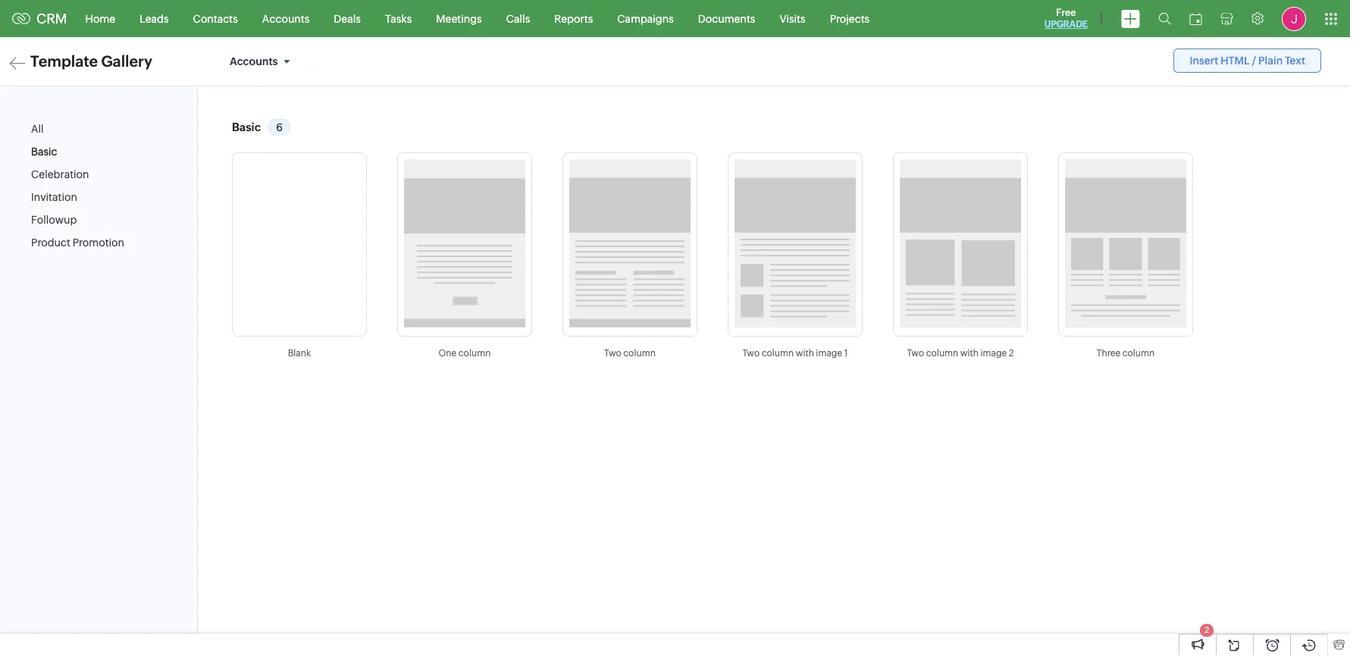 Task type: vqa. For each thing, say whether or not it's contained in the screenshot.
the top 2
yes



Task type: describe. For each thing, give the bounding box(es) containing it.
reports
[[555, 13, 593, 25]]

campaigns
[[618, 13, 674, 25]]

not loaded image for two column with image 1
[[735, 159, 856, 328]]

visits
[[780, 13, 806, 25]]

image for 2
[[981, 348, 1008, 359]]

column for three column
[[1123, 348, 1156, 359]]

celebration
[[31, 169, 89, 181]]

crm
[[36, 11, 67, 27]]

create menu element
[[1113, 0, 1150, 37]]

promotion
[[73, 237, 124, 249]]

two for two column
[[605, 348, 622, 359]]

two for two column with image 2
[[908, 348, 925, 359]]

meetings link
[[424, 0, 494, 37]]

column for two column
[[624, 348, 656, 359]]

leads link
[[128, 0, 181, 37]]

plain
[[1259, 55, 1284, 67]]

campaigns link
[[606, 0, 686, 37]]

not loaded image for three column
[[1066, 159, 1187, 328]]

projects
[[830, 13, 870, 25]]

with for 2
[[961, 348, 979, 359]]

column for one column
[[459, 348, 491, 359]]

1 horizontal spatial basic
[[232, 121, 261, 134]]

1 vertical spatial basic
[[31, 146, 57, 158]]

6
[[276, 122, 283, 134]]

invitation
[[31, 191, 77, 203]]

leads
[[140, 13, 169, 25]]

0 horizontal spatial 2
[[1009, 348, 1015, 359]]

documents link
[[686, 0, 768, 37]]

deals
[[334, 13, 361, 25]]

two for two column with image 1
[[743, 348, 760, 359]]

followup
[[31, 214, 77, 226]]

insert html / plain text link
[[1175, 49, 1322, 73]]

product
[[31, 237, 70, 249]]

tasks link
[[373, 0, 424, 37]]

projects link
[[818, 0, 882, 37]]

html
[[1221, 55, 1251, 67]]

column for two column with image 2
[[927, 348, 959, 359]]

calls
[[507, 13, 530, 25]]

1
[[845, 348, 848, 359]]

home link
[[73, 0, 128, 37]]

accounts for accounts link
[[262, 13, 310, 25]]

gallery
[[101, 52, 153, 70]]

Accounts field
[[224, 49, 302, 74]]



Task type: locate. For each thing, give the bounding box(es) containing it.
template gallery
[[30, 52, 153, 70]]

accounts inside field
[[230, 55, 278, 68]]

not loaded image for two column with image 2
[[900, 159, 1022, 328]]

not loaded image for one column
[[404, 159, 526, 328]]

two
[[605, 348, 622, 359], [743, 348, 760, 359], [908, 348, 925, 359]]

not loaded image
[[404, 159, 526, 328], [570, 159, 691, 328], [735, 159, 856, 328], [900, 159, 1022, 328], [1066, 159, 1187, 328]]

1 with from the left
[[796, 348, 815, 359]]

2 image from the left
[[981, 348, 1008, 359]]

/
[[1253, 55, 1257, 67]]

with for 1
[[796, 348, 815, 359]]

0 vertical spatial 2
[[1009, 348, 1015, 359]]

column
[[459, 348, 491, 359], [624, 348, 656, 359], [762, 348, 794, 359], [927, 348, 959, 359], [1123, 348, 1156, 359]]

1 horizontal spatial with
[[961, 348, 979, 359]]

meetings
[[436, 13, 482, 25]]

template
[[30, 52, 98, 70]]

2 two from the left
[[743, 348, 760, 359]]

profile element
[[1274, 0, 1316, 37]]

2 with from the left
[[961, 348, 979, 359]]

3 two from the left
[[908, 348, 925, 359]]

0 horizontal spatial with
[[796, 348, 815, 359]]

4 column from the left
[[927, 348, 959, 359]]

all
[[31, 123, 44, 135]]

3 not loaded image from the left
[[735, 159, 856, 328]]

calendar image
[[1190, 13, 1203, 25]]

tasks
[[385, 13, 412, 25]]

reports link
[[543, 0, 606, 37]]

two column
[[605, 348, 656, 359]]

crm link
[[12, 11, 67, 27]]

accounts for accounts field
[[230, 55, 278, 68]]

contacts link
[[181, 0, 250, 37]]

0 horizontal spatial image
[[816, 348, 843, 359]]

visits link
[[768, 0, 818, 37]]

profile image
[[1283, 6, 1307, 31]]

1 column from the left
[[459, 348, 491, 359]]

image
[[816, 348, 843, 359], [981, 348, 1008, 359]]

1 vertical spatial accounts
[[230, 55, 278, 68]]

contacts
[[193, 13, 238, 25]]

2 horizontal spatial two
[[908, 348, 925, 359]]

0 vertical spatial basic
[[232, 121, 261, 134]]

free
[[1057, 7, 1077, 18]]

calls link
[[494, 0, 543, 37]]

not loaded image for two column
[[570, 159, 691, 328]]

basic
[[232, 121, 261, 134], [31, 146, 57, 158]]

3 column from the left
[[762, 348, 794, 359]]

1 horizontal spatial two
[[743, 348, 760, 359]]

three
[[1097, 348, 1121, 359]]

upgrade
[[1045, 19, 1089, 30]]

accounts
[[262, 13, 310, 25], [230, 55, 278, 68]]

2
[[1009, 348, 1015, 359], [1205, 626, 1210, 635]]

documents
[[699, 13, 756, 25]]

free upgrade
[[1045, 7, 1089, 30]]

5 not loaded image from the left
[[1066, 159, 1187, 328]]

insert
[[1190, 55, 1219, 67]]

insert html / plain text
[[1190, 55, 1306, 67]]

1 two from the left
[[605, 348, 622, 359]]

2 not loaded image from the left
[[570, 159, 691, 328]]

1 horizontal spatial 2
[[1205, 626, 1210, 635]]

column for two column with image 1
[[762, 348, 794, 359]]

accounts link
[[250, 0, 322, 37]]

three column
[[1097, 348, 1156, 359]]

1 vertical spatial 2
[[1205, 626, 1210, 635]]

basic down all
[[31, 146, 57, 158]]

blank
[[288, 348, 311, 359]]

0 vertical spatial accounts
[[262, 13, 310, 25]]

with
[[796, 348, 815, 359], [961, 348, 979, 359]]

deals link
[[322, 0, 373, 37]]

0 horizontal spatial basic
[[31, 146, 57, 158]]

two column with image 2
[[908, 348, 1015, 359]]

search image
[[1159, 12, 1172, 25]]

1 not loaded image from the left
[[404, 159, 526, 328]]

accounts up accounts field
[[262, 13, 310, 25]]

1 image from the left
[[816, 348, 843, 359]]

accounts down accounts link
[[230, 55, 278, 68]]

one
[[439, 348, 457, 359]]

one column
[[439, 348, 491, 359]]

5 column from the left
[[1123, 348, 1156, 359]]

product promotion
[[31, 237, 124, 249]]

create menu image
[[1122, 9, 1141, 28]]

1 horizontal spatial image
[[981, 348, 1008, 359]]

4 not loaded image from the left
[[900, 159, 1022, 328]]

basic left the 6
[[232, 121, 261, 134]]

two column with image 1
[[743, 348, 848, 359]]

text
[[1286, 55, 1306, 67]]

image for 1
[[816, 348, 843, 359]]

0 horizontal spatial two
[[605, 348, 622, 359]]

2 column from the left
[[624, 348, 656, 359]]

search element
[[1150, 0, 1181, 37]]

home
[[85, 13, 115, 25]]



